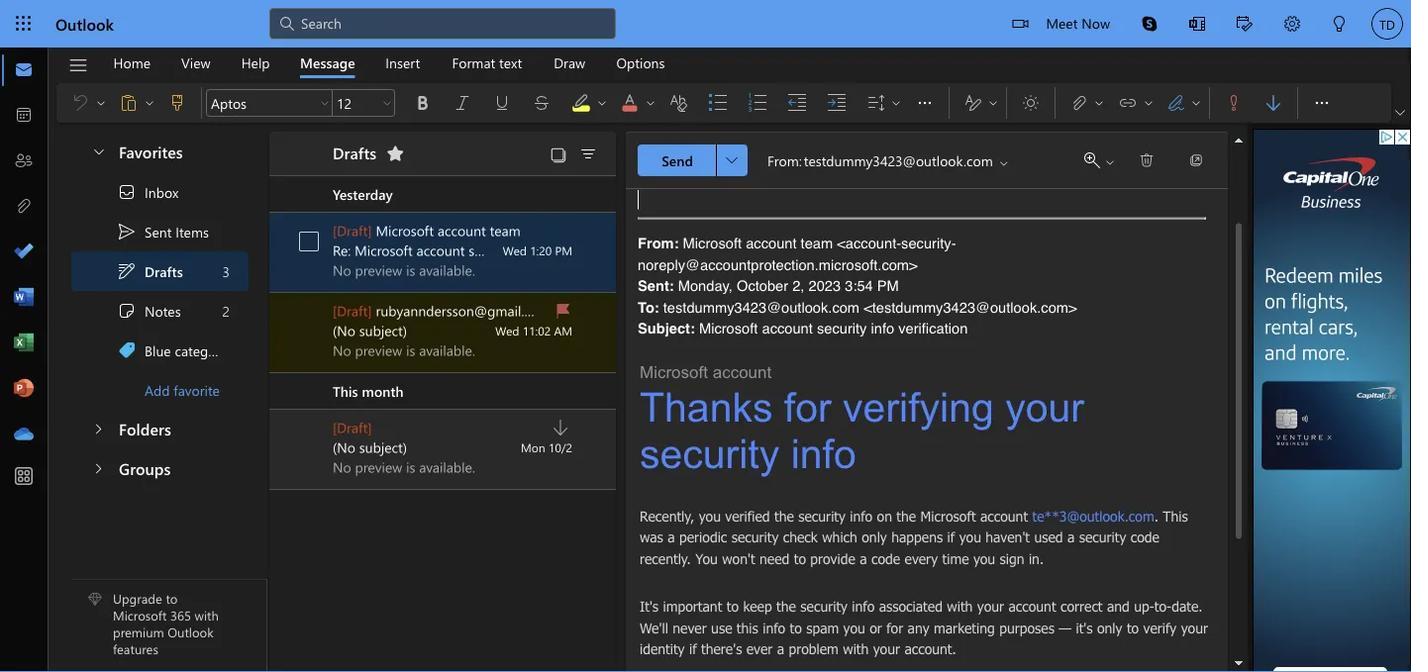 Task type: describe. For each thing, give the bounding box(es) containing it.

[[117, 341, 137, 360]]

re: microsoft account security info verification
[[333, 241, 614, 259]]


[[1237, 16, 1253, 32]]

3 [draft] from the top
[[333, 418, 372, 437]]

microsoft down monday,
[[699, 320, 758, 337]]

this inside . this was a periodic security check which only happens if you haven't used a security code recently. you won't need to provide a code every time you sign in.
[[1163, 507, 1188, 524]]

any
[[908, 619, 929, 636]]

problem
[[789, 641, 839, 658]]


[[117, 182, 137, 202]]

features
[[113, 640, 158, 658]]

options button
[[602, 48, 680, 78]]


[[385, 144, 405, 163]]

 inside  
[[890, 97, 902, 109]]

was
[[640, 529, 663, 546]]

outlook link
[[55, 0, 114, 48]]

bullets image
[[708, 93, 748, 113]]

the inside it's important to keep the security info associated with your account correct and up-to-date. we'll never use this info to spam you or for any marketing purposes — it's only to verify your identity if there's ever a problem with your account.
[[776, 598, 796, 615]]

security down te**3@outlook.com
[[1079, 529, 1126, 546]]

 notes
[[117, 301, 181, 321]]

11:02
[[523, 323, 551, 339]]


[[578, 145, 598, 164]]

2 horizontal spatial with
[[947, 598, 973, 615]]

1 horizontal spatial with
[[843, 641, 869, 658]]

spam
[[806, 619, 839, 636]]

pm inside message list list box
[[555, 243, 572, 258]]

used
[[1034, 529, 1063, 546]]

to down up-
[[1127, 619, 1139, 636]]

verification inside the microsoft account team <account-security- noreply@accountprotection.microsoft.com> sent: monday, october 2, 2023 3:54 pm to: testdummy3423@outlook.com <testdummy3423@outlook.com> subject: microsoft account security info verification
[[898, 320, 968, 337]]

 blue category
[[117, 341, 228, 360]]


[[1084, 152, 1100, 168]]

 button down options button
[[610, 83, 659, 123]]

you up time
[[959, 529, 981, 546]]

this inside heading
[[333, 382, 358, 400]]

every
[[905, 550, 938, 567]]

microsoft right re: in the left top of the page
[[355, 241, 413, 259]]

account.
[[904, 641, 956, 658]]

insert
[[386, 53, 420, 72]]

there's
[[701, 641, 742, 658]]

2023
[[809, 277, 841, 295]]

Font size text field
[[333, 91, 378, 115]]


[[550, 146, 567, 164]]

te**3@outlook.com link
[[1032, 507, 1154, 524]]


[[167, 93, 187, 113]]

premium features image
[[88, 593, 102, 606]]

 tree item
[[71, 291, 249, 331]]

 
[[1084, 152, 1116, 168]]

this month
[[333, 382, 404, 400]]

info up ever
[[763, 619, 785, 636]]

microsoft account team <account-security- noreply@accountprotection.microsoft.com> sent: monday, october 2, 2023 3:54 pm to: testdummy3423@outlook.com <testdummy3423@outlook.com> subject: microsoft account security info verification
[[638, 235, 1077, 337]]

 tree item
[[71, 252, 249, 291]]

 button
[[1254, 87, 1293, 119]]

3 available. from the top
[[419, 458, 475, 476]]

wed for microsoft account team
[[503, 243, 527, 258]]

 right font size text box
[[381, 97, 393, 109]]

 button
[[157, 87, 197, 119]]

available. for account
[[419, 261, 475, 279]]


[[119, 93, 139, 113]]

 inside the "from: testdummy3423@outlook.com "
[[998, 157, 1010, 169]]

groups
[[119, 457, 171, 479]]

 button
[[572, 140, 604, 167]]

upgrade to microsoft 365 with premium outlook features
[[113, 590, 219, 658]]

it's
[[1076, 619, 1093, 636]]

account up noreply@accountprotection.microsoft.com> at the top of the page
[[746, 235, 797, 252]]

1 vertical spatial code
[[871, 550, 900, 567]]

drafts inside  drafts
[[145, 262, 183, 280]]

account inside it's important to keep the security info associated with your account correct and up-to-date. we'll never use this info to spam you or for any marketing purposes — it's only to verify your identity if there's ever a problem with your account.
[[1009, 598, 1056, 615]]

message list section
[[269, 127, 616, 671]]


[[1189, 16, 1205, 32]]

Font text field
[[207, 91, 316, 115]]

in.
[[1029, 550, 1044, 567]]

1 horizontal spatial code
[[1131, 529, 1159, 546]]

for inside microsoft account thanks for verifying your security info
[[784, 385, 831, 430]]

is for 
[[406, 341, 415, 359]]


[[1224, 93, 1244, 113]]

3 is from the top
[[406, 458, 415, 476]]

a right was
[[668, 529, 675, 546]]

3:54
[[845, 277, 873, 295]]

 button
[[1011, 87, 1051, 119]]

premium
[[113, 624, 164, 641]]

view
[[181, 53, 211, 72]]

outlook inside banner
[[55, 13, 114, 34]]


[[1332, 16, 1348, 32]]

recently,
[[640, 507, 694, 524]]

keep
[[743, 598, 772, 615]]

 button for 
[[142, 87, 157, 119]]

a right provide
[[860, 550, 867, 567]]

decrease indent image
[[787, 93, 827, 113]]

info inside message list list box
[[519, 241, 543, 259]]

basic text group
[[206, 83, 945, 123]]


[[1264, 93, 1283, 113]]

use
[[711, 619, 732, 636]]


[[117, 301, 137, 321]]

calendar image
[[14, 106, 34, 126]]

to:
[[638, 299, 659, 316]]

clipboard group
[[60, 83, 197, 123]]

mon
[[521, 440, 545, 456]]

 drafts
[[117, 261, 183, 281]]

category
[[175, 341, 228, 360]]

yesterday
[[333, 185, 393, 203]]

to up use on the right of the page
[[727, 598, 739, 615]]

 inside the groups tree item
[[90, 461, 106, 477]]


[[1021, 93, 1041, 113]]

 tree item
[[71, 331, 249, 370]]

[draft] for 
[[333, 302, 372, 320]]

for inside it's important to keep the security info associated with your account correct and up-to-date. we'll never use this info to spam you or for any marketing purposes — it's only to verify your identity if there's ever a problem with your account.
[[887, 619, 903, 636]]

yesterday heading
[[269, 176, 616, 213]]

 search field
[[269, 0, 616, 45]]

<testdummy3423@outlook.com>
[[864, 299, 1077, 316]]

favorites
[[119, 140, 183, 162]]

2  button from the left
[[1302, 83, 1342, 123]]

 button
[[482, 87, 522, 119]]

account up haven't at the bottom right
[[980, 507, 1028, 524]]

help
[[241, 53, 270, 72]]

left-rail-appbar navigation
[[4, 48, 44, 457]]

drafts heading
[[307, 132, 411, 175]]

to do image
[[14, 243, 34, 262]]

the up check
[[774, 507, 794, 524]]

preview for 
[[355, 341, 402, 359]]

account inside microsoft account thanks for verifying your security info
[[713, 363, 772, 382]]

info up the or
[[852, 598, 875, 615]]

 button left font color image
[[594, 87, 610, 119]]

 inside  
[[1093, 97, 1105, 109]]

drafts inside drafts 
[[333, 142, 377, 163]]

(no for 
[[333, 321, 355, 340]]

you up periodic
[[699, 507, 721, 524]]

account up re: microsoft account security info verification
[[438, 221, 486, 240]]

security down verified in the right of the page
[[731, 529, 779, 546]]

outlook banner
[[0, 0, 1411, 50]]

select a message checkbox for 
[[293, 423, 333, 455]]

am
[[554, 323, 572, 339]]

to inside . this was a periodic security check which only happens if you haven't used a security code recently. you won't need to provide a code every time you sign in.
[[794, 550, 806, 567]]


[[1012, 16, 1028, 32]]


[[453, 93, 472, 113]]

excel image
[[14, 334, 34, 354]]

1  button from the left
[[905, 83, 945, 123]]

security up which
[[798, 507, 846, 524]]

 left  button
[[645, 97, 657, 109]]

security inside it's important to keep the security info associated with your account correct and up-to-date. we'll never use this info to spam you or for any marketing purposes — it's only to verify your identity if there's ever a problem with your account.
[[800, 598, 848, 615]]

team inside the microsoft account team <account-security- noreply@accountprotection.microsoft.com> sent: monday, october 2, 2023 3:54 pm to: testdummy3423@outlook.com <testdummy3423@outlook.com> subject: microsoft account security info verification
[[801, 235, 833, 252]]

0 vertical spatial 
[[1395, 108, 1405, 118]]

2
[[222, 302, 230, 320]]

increase indent image
[[827, 93, 866, 113]]

to left spam
[[790, 619, 802, 636]]

message button
[[285, 48, 370, 78]]

0 vertical spatial testdummy3423@outlook.com
[[804, 151, 993, 169]]

onedrive image
[[14, 425, 34, 445]]

a inside it's important to keep the security info associated with your account correct and up-to-date. we'll never use this info to spam you or for any marketing purposes — it's only to verify your identity if there's ever a problem with your account.
[[777, 641, 784, 658]]

 inside favorites tree item
[[91, 143, 107, 159]]

.
[[1154, 507, 1159, 524]]

Search field
[[299, 13, 604, 33]]

 button
[[1126, 0, 1173, 48]]

recently, you verified the security info on the microsoft account te**3@outlook.com
[[640, 507, 1154, 524]]

this
[[737, 619, 758, 636]]

security-
[[901, 235, 956, 252]]

 inside  
[[987, 97, 999, 109]]

if inside . this was a periodic security check which only happens if you haven't used a security code recently. you won't need to provide a code every time you sign in.
[[947, 529, 955, 546]]

correct
[[1060, 598, 1103, 615]]

 button
[[1214, 87, 1254, 119]]

 left font size text box
[[319, 97, 331, 109]]

only inside it's important to keep the security info associated with your account correct and up-to-date. we'll never use this info to spam you or for any marketing purposes — it's only to verify your identity if there's ever a problem with your account.
[[1097, 619, 1122, 636]]

 button left ''
[[643, 87, 659, 119]]

 button
[[522, 87, 561, 119]]

subject:
[[638, 320, 695, 337]]

preview for account
[[355, 261, 402, 279]]

 button
[[58, 49, 98, 82]]

is for account
[[406, 261, 415, 279]]

word image
[[14, 288, 34, 308]]

td image
[[1371, 8, 1403, 40]]

you inside it's important to keep the security info associated with your account correct and up-to-date. we'll never use this info to spam you or for any marketing purposes — it's only to verify your identity if there's ever a problem with your account.
[[843, 619, 865, 636]]

(no for 
[[333, 438, 355, 456]]

security inside the microsoft account team <account-security- noreply@accountprotection.microsoft.com> sent: monday, october 2, 2023 3:54 pm to: testdummy3423@outlook.com <testdummy3423@outlook.com> subject: microsoft account security info verification
[[817, 320, 867, 337]]

which
[[822, 529, 857, 546]]

thanks
[[640, 385, 773, 430]]

subject) for 
[[359, 321, 407, 340]]

home
[[113, 53, 151, 72]]



Task type: vqa. For each thing, say whether or not it's contained in the screenshot.
MT checkbox
no



Task type: locate. For each thing, give the bounding box(es) containing it.
preview up month
[[355, 341, 402, 359]]


[[1118, 93, 1138, 113]]

1 horizontal spatial pm
[[877, 277, 899, 295]]

 button for favorites
[[81, 133, 115, 169]]

 inside folders tree item
[[90, 421, 106, 437]]

(no subject) for 
[[333, 321, 407, 340]]

blue
[[145, 341, 171, 360]]

0 vertical spatial no
[[333, 261, 351, 279]]

tab list inside thanks for verifying your security info application
[[98, 48, 680, 78]]

 button
[[1127, 145, 1166, 176]]

to right upgrade
[[166, 590, 178, 607]]

 
[[119, 93, 155, 113]]

help button
[[226, 48, 285, 78]]

1 vertical spatial (no subject)
[[333, 438, 407, 456]]

0 vertical spatial verification
[[547, 241, 614, 259]]

 button inside clipboard group
[[142, 87, 157, 119]]

folders tree item
[[71, 410, 249, 450]]

 
[[1166, 93, 1202, 113]]


[[492, 93, 512, 113]]

happens
[[891, 529, 943, 546]]

security up spam
[[800, 598, 848, 615]]

a right ever
[[777, 641, 784, 658]]

0 horizontal spatial if
[[689, 641, 697, 658]]

text highlight color image
[[571, 93, 611, 113]]

need
[[760, 550, 790, 567]]

tab list
[[98, 48, 680, 78]]

verified
[[725, 507, 770, 524]]

1 horizontal spatial team
[[801, 235, 833, 252]]

microsoft inside upgrade to microsoft 365 with premium outlook features
[[113, 607, 167, 624]]

 
[[963, 93, 999, 113]]

from: down numbering image
[[767, 151, 802, 169]]

favorites tree item
[[71, 133, 249, 172]]

2 is from the top
[[406, 341, 415, 359]]

2 vertical spatial [draft]
[[333, 418, 372, 437]]

 left groups
[[90, 461, 106, 477]]

1 vertical spatial this
[[1163, 507, 1188, 524]]

available. down this month heading
[[419, 458, 475, 476]]

this left month
[[333, 382, 358, 400]]

0 horizontal spatial with
[[195, 607, 219, 624]]

from: inside message body, press alt+f10 to exit "text field"
[[638, 235, 679, 252]]

testdummy3423@outlook.com down  
[[804, 151, 993, 169]]

the
[[774, 507, 794, 524], [896, 507, 916, 524], [776, 598, 796, 615]]

1 horizontal spatial from:
[[767, 151, 802, 169]]

1 vertical spatial (no
[[333, 438, 355, 456]]

1 vertical spatial pm
[[877, 277, 899, 295]]

2  from the left
[[1312, 93, 1332, 113]]

outlook up  at the left top of the page
[[55, 13, 114, 34]]

2 vertical spatial preview
[[355, 458, 402, 476]]

(no down this month
[[333, 438, 355, 456]]

select a message checkbox for 
[[293, 306, 333, 338]]

to inside upgrade to microsoft 365 with premium outlook features
[[166, 590, 178, 607]]

format
[[452, 53, 495, 72]]

monday,
[[678, 277, 733, 295]]

 button right font size text box
[[379, 89, 395, 117]]

 button inside favorites tree item
[[81, 133, 115, 169]]

 
[[1069, 93, 1105, 113]]

1 vertical spatial subject)
[[359, 438, 407, 456]]

code
[[1131, 529, 1159, 546], [871, 550, 900, 567]]

1 vertical spatial verification
[[898, 320, 968, 337]]

security inside message list list box
[[469, 241, 516, 259]]

is down this month heading
[[406, 458, 415, 476]]

notes
[[145, 302, 181, 320]]

(no subject) up this month
[[333, 321, 407, 340]]

(no subject)
[[333, 321, 407, 340], [333, 438, 407, 456]]

no preview is available.
[[333, 261, 475, 279], [333, 341, 475, 359], [333, 458, 475, 476]]

Select a message checkbox
[[293, 226, 333, 257]]

 
[[1118, 93, 1155, 113]]

it's important to keep the security info associated with your account correct and up-to-date. we'll never use this info to spam you or for any marketing purposes — it's only to verify your identity if there's ever a problem with your account.
[[640, 598, 1208, 658]]

 button
[[1176, 145, 1216, 176]]

wed left 1:20
[[503, 243, 527, 258]]

a
[[668, 529, 675, 546], [1067, 529, 1075, 546], [860, 550, 867, 567], [777, 641, 784, 658]]

2 (no subject) from the top
[[333, 438, 407, 456]]

folders
[[119, 418, 171, 439]]

1 vertical spatial select a message checkbox
[[293, 423, 333, 455]]

2 available. from the top
[[419, 341, 475, 359]]

3 no from the top
[[333, 458, 351, 476]]

1:20
[[530, 243, 552, 258]]

 right 
[[1093, 97, 1105, 109]]

 right 
[[1143, 97, 1155, 109]]

your inside microsoft account thanks for verifying your security info
[[1005, 385, 1084, 430]]

0 vertical spatial drafts
[[333, 142, 377, 163]]

0 horizontal spatial pm
[[555, 243, 572, 258]]

0 horizontal spatial verification
[[547, 241, 614, 259]]

to-
[[1154, 598, 1172, 615]]

sign
[[1000, 550, 1024, 567]]

sent
[[145, 223, 172, 241]]

1 horizontal spatial for
[[887, 619, 903, 636]]


[[866, 93, 886, 113]]

0 vertical spatial wed
[[503, 243, 527, 258]]

 button inside the groups tree item
[[80, 450, 116, 486]]

 right 
[[1104, 156, 1116, 168]]

no up this month
[[333, 341, 351, 359]]

1 vertical spatial for
[[887, 619, 903, 636]]

1 (no from the top
[[333, 321, 355, 340]]

1 horizontal spatial  button
[[1302, 83, 1342, 123]]

 button
[[1221, 0, 1268, 50]]

if
[[947, 529, 955, 546], [689, 641, 697, 658]]

files image
[[14, 197, 34, 217]]

microsoft down 'yesterday' heading
[[376, 221, 434, 240]]

1 subject) from the top
[[359, 321, 407, 340]]

 button down 'draw' "button"
[[561, 83, 611, 123]]

from:
[[767, 151, 802, 169], [638, 235, 679, 252]]

info left the on
[[850, 507, 873, 524]]

wed for 
[[495, 323, 519, 339]]

[draft] up re: in the left top of the page
[[333, 221, 372, 240]]

2 (no from the top
[[333, 438, 355, 456]]

0 vertical spatial code
[[1131, 529, 1159, 546]]

microsoft up 'happens'
[[920, 507, 976, 524]]

 button for groups
[[80, 450, 116, 486]]

 button down the message button
[[317, 89, 333, 117]]

1 horizontal spatial 
[[1312, 93, 1332, 113]]

2 no from the top
[[333, 341, 351, 359]]

0 vertical spatial pm
[[555, 243, 572, 258]]

1 vertical spatial only
[[1097, 619, 1122, 636]]

0 horizontal spatial from:
[[638, 235, 679, 252]]

 inside  
[[1104, 156, 1116, 168]]

2 vertical spatial no
[[333, 458, 351, 476]]

no preview is available. down the '[draft] microsoft account team'
[[333, 261, 475, 279]]

microsoft up features
[[113, 607, 167, 624]]

account down the '[draft] microsoft account team'
[[416, 241, 465, 259]]

powerpoint image
[[14, 379, 34, 399]]

info inside the microsoft account team <account-security- noreply@accountprotection.microsoft.com> sent: monday, october 2, 2023 3:54 pm to: testdummy3423@outlook.com <testdummy3423@outlook.com> subject: microsoft account security info verification
[[871, 320, 894, 337]]

0 vertical spatial preview
[[355, 261, 402, 279]]

[draft] inside [draft] rubyanndersson@gmail.com 
[[333, 302, 372, 320]]

drafts 
[[333, 142, 405, 163]]

0 vertical spatial subject)
[[359, 321, 407, 340]]

 right ''
[[890, 97, 902, 109]]

0 vertical spatial select a message checkbox
[[293, 306, 333, 338]]

2 horizontal spatial  button
[[1141, 87, 1157, 119]]


[[117, 222, 137, 242]]

 button inside include group
[[1141, 87, 1157, 119]]

won't
[[722, 550, 755, 567]]

with right problem
[[843, 641, 869, 658]]

tab list containing home
[[98, 48, 680, 78]]

 inside  
[[1143, 97, 1155, 109]]

0 horizontal spatial drafts
[[145, 262, 183, 280]]

1 vertical spatial testdummy3423@outlook.com
[[663, 299, 860, 316]]

subject) up month
[[359, 321, 407, 340]]

te**3@outlook.com
[[1032, 507, 1154, 524]]

security down 3:54
[[817, 320, 867, 337]]

0 vertical spatial no preview is available.
[[333, 261, 475, 279]]

[draft] down re: in the left top of the page
[[333, 302, 372, 320]]

include group
[[1060, 83, 1205, 123]]

is
[[406, 261, 415, 279], [406, 341, 415, 359], [406, 458, 415, 476]]

verification down <testdummy3423@outlook.com>
[[898, 320, 968, 337]]

 inside basic text group
[[915, 93, 935, 113]]

1 is from the top
[[406, 261, 415, 279]]

periodic
[[679, 529, 727, 546]]

[draft] for microsoft account team
[[333, 221, 372, 240]]

tags group
[[1214, 83, 1293, 119]]

2 preview from the top
[[355, 341, 402, 359]]

<account-
[[837, 235, 901, 252]]

no
[[333, 261, 351, 279], [333, 341, 351, 359], [333, 458, 351, 476]]

info inside microsoft account thanks for verifying your security info
[[791, 431, 856, 476]]

this right "."
[[1163, 507, 1188, 524]]

[draft] rubyanndersson@gmail.com 
[[333, 301, 573, 321]]

3 no preview is available. from the top
[[333, 458, 475, 476]]

from: for from: testdummy3423@outlook.com 
[[767, 151, 802, 169]]

1 preview from the top
[[355, 261, 402, 279]]

0 vertical spatial outlook
[[55, 13, 114, 34]]

microsoft inside microsoft account thanks for verifying your security info
[[640, 363, 708, 382]]

2 no preview is available. from the top
[[333, 341, 475, 359]]

 button right send
[[716, 145, 748, 176]]

draw button
[[539, 48, 600, 78]]

1 available. from the top
[[419, 261, 475, 279]]

ever
[[746, 641, 773, 658]]

microsoft up monday,
[[683, 235, 742, 252]]

mail image
[[14, 60, 34, 80]]

verification up 
[[547, 241, 614, 259]]

no preview is available. for account
[[333, 261, 475, 279]]

1 horizontal spatial outlook
[[168, 624, 214, 641]]

pm right 1:20
[[555, 243, 572, 258]]

1 horizontal spatial this
[[1163, 507, 1188, 524]]

1 horizontal spatial if
[[947, 529, 955, 546]]

you left the or
[[843, 619, 865, 636]]

(no subject) for 
[[333, 438, 407, 456]]

thanks for verifying your security info application
[[0, 0, 1411, 672]]

 button for 
[[1141, 87, 1157, 119]]

provide
[[810, 550, 855, 567]]

only down and
[[1097, 619, 1122, 636]]

if down the never
[[689, 641, 697, 658]]

microsoft
[[376, 221, 434, 240], [683, 235, 742, 252], [355, 241, 413, 259], [699, 320, 758, 337], [640, 363, 708, 382], [920, 507, 976, 524], [113, 607, 167, 624]]

security down thanks
[[640, 431, 780, 476]]

 button inside folders tree item
[[80, 410, 116, 447]]


[[117, 261, 137, 281]]

0 vertical spatial from:
[[767, 151, 802, 169]]

0 horizontal spatial this
[[333, 382, 358, 400]]

1 horizontal spatial 
[[1395, 108, 1405, 118]]

verification inside message list list box
[[547, 241, 614, 259]]

october
[[737, 277, 788, 295]]

1 vertical spatial drafts
[[145, 262, 183, 280]]

 inside the  
[[1190, 97, 1202, 109]]

account up thanks
[[713, 363, 772, 382]]

 button
[[317, 89, 333, 117], [379, 89, 395, 117], [81, 133, 115, 169], [80, 410, 116, 447], [80, 450, 116, 486]]

 button left favorites
[[81, 133, 115, 169]]

1 vertical spatial if
[[689, 641, 697, 658]]

groups tree item
[[71, 450, 249, 489]]

 button
[[1268, 0, 1316, 50]]

 tree item
[[71, 212, 249, 252]]

no preview is available. down month
[[333, 458, 475, 476]]

3 preview from the top
[[355, 458, 402, 476]]

sent:
[[638, 277, 674, 295]]

1 no from the top
[[333, 261, 351, 279]]


[[1284, 16, 1300, 32]]

 button
[[1173, 0, 1221, 50]]

0 horizontal spatial 
[[915, 93, 935, 113]]

team inside message list list box
[[490, 221, 521, 240]]

with right 365
[[195, 607, 219, 624]]

team up 2023
[[801, 235, 833, 252]]

message list list box
[[269, 176, 616, 671]]

pm
[[555, 243, 572, 258], [877, 277, 899, 295]]

available. down [draft] rubyanndersson@gmail.com  at the left
[[419, 341, 475, 359]]

1 horizontal spatial  button
[[1391, 103, 1409, 123]]

testdummy3423@outlook.com inside the microsoft account team <account-security- noreply@accountprotection.microsoft.com> sent: monday, october 2, 2023 3:54 pm to: testdummy3423@outlook.com <testdummy3423@outlook.com> subject: microsoft account security info verification
[[663, 299, 860, 316]]

outlook inside upgrade to microsoft 365 with premium outlook features
[[168, 624, 214, 641]]

1 vertical spatial no preview is available.
[[333, 341, 475, 359]]

1 select a message checkbox from the top
[[293, 306, 333, 338]]

no down re: in the left top of the page
[[333, 261, 351, 279]]

noreply@accountprotection.microsoft.com>
[[638, 256, 918, 273]]

 right 
[[1190, 97, 1202, 109]]

1 vertical spatial [draft]
[[333, 302, 372, 320]]

home button
[[99, 48, 165, 78]]

0 vertical spatial only
[[862, 529, 887, 546]]

1 horizontal spatial drafts
[[333, 142, 377, 163]]

0 vertical spatial this
[[333, 382, 358, 400]]

 button down td image
[[1391, 103, 1409, 123]]

add favorite tree item
[[71, 370, 249, 410]]

outlook right premium
[[168, 624, 214, 641]]

wed left 11:02
[[495, 323, 519, 339]]

no preview is available. up month
[[333, 341, 475, 359]]

 down   at the top right
[[998, 157, 1010, 169]]

0 horizontal spatial team
[[490, 221, 521, 240]]

0 vertical spatial  button
[[1391, 103, 1409, 123]]

0 vertical spatial (no subject)
[[333, 321, 407, 340]]

inbox
[[145, 183, 179, 201]]

the right keep at the bottom right
[[776, 598, 796, 615]]

1 no preview is available. from the top
[[333, 261, 475, 279]]

security left 1:20
[[469, 241, 516, 259]]

(no up this month
[[333, 321, 355, 340]]

1 horizontal spatial verification
[[898, 320, 968, 337]]

 inside  
[[144, 97, 155, 109]]

up-
[[1134, 598, 1154, 615]]

message
[[300, 53, 355, 72]]

a right used
[[1067, 529, 1075, 546]]

only
[[862, 529, 887, 546], [1097, 619, 1122, 636]]

date.
[[1172, 598, 1203, 615]]

 left  button
[[95, 97, 107, 109]]

is down the '[draft] microsoft account team'
[[406, 261, 415, 279]]

1 vertical spatial  button
[[716, 145, 748, 176]]

0 horizontal spatial  button
[[60, 83, 109, 123]]

team
[[490, 221, 521, 240], [801, 235, 833, 252]]

1 vertical spatial is
[[406, 341, 415, 359]]

font color image
[[620, 93, 659, 113]]

the right the on
[[896, 507, 916, 524]]

2,
[[792, 277, 805, 295]]

1 vertical spatial outlook
[[168, 624, 214, 641]]

1  from the left
[[915, 93, 935, 113]]

0 horizontal spatial outlook
[[55, 13, 114, 34]]

meet now
[[1046, 13, 1110, 32]]

[draft] down this month
[[333, 418, 372, 437]]

select a message image
[[299, 232, 319, 252]]

no for account
[[333, 261, 351, 279]]

verify
[[1143, 619, 1177, 636]]

 button left groups
[[80, 450, 116, 486]]

for
[[784, 385, 831, 430], [887, 619, 903, 636]]

is up this month heading
[[406, 341, 415, 359]]

numbering image
[[748, 93, 787, 113]]

available. down re: microsoft account security info verification
[[419, 261, 475, 279]]

drafts left the  button
[[333, 142, 377, 163]]

you
[[699, 507, 721, 524], [959, 529, 981, 546], [973, 550, 995, 567], [843, 619, 865, 636]]

if up time
[[947, 529, 955, 546]]

 left font color image
[[596, 97, 608, 109]]

 sent items
[[117, 222, 209, 242]]

code down "."
[[1131, 529, 1159, 546]]

0 vertical spatial available.
[[419, 261, 475, 279]]

2 vertical spatial available.
[[419, 458, 475, 476]]

wed 1:20 pm
[[503, 243, 572, 258]]

3
[[222, 262, 230, 280]]

0 horizontal spatial for
[[784, 385, 831, 430]]

important
[[663, 598, 722, 615]]

preview down the '[draft] microsoft account team'
[[355, 261, 402, 279]]

Add a subject text field
[[626, 134, 1198, 165]]

1 vertical spatial preview
[[355, 341, 402, 359]]

available. for 
[[419, 341, 475, 359]]

0 vertical spatial [draft]
[[333, 221, 372, 240]]

0 horizontal spatial  button
[[716, 145, 748, 176]]

only down the on
[[862, 529, 887, 546]]

pm inside the microsoft account team <account-security- noreply@accountprotection.microsoft.com> sent: monday, october 2, 2023 3:54 pm to: testdummy3423@outlook.com <testdummy3423@outlook.com> subject: microsoft account security info verification
[[877, 277, 899, 295]]

if inside it's important to keep the security info associated with your account correct and up-to-date. we'll never use this info to spam you or for any marketing purposes — it's only to verify your identity if there's ever a problem with your account.
[[689, 641, 697, 658]]

associated
[[879, 598, 943, 615]]

no down this month
[[333, 458, 351, 476]]

 right 
[[1312, 93, 1332, 113]]

2 vertical spatial is
[[406, 458, 415, 476]]

2 [draft] from the top
[[333, 302, 372, 320]]

 button inside dropdown button
[[93, 87, 109, 119]]

account down 2,
[[762, 320, 813, 337]]

0 horizontal spatial  button
[[905, 83, 945, 123]]

0 horizontal spatial 
[[726, 154, 738, 166]]

 left folders
[[90, 421, 106, 437]]

2 vertical spatial no preview is available.
[[333, 458, 475, 476]]


[[1142, 16, 1158, 32]]

to down check
[[794, 550, 806, 567]]

1 vertical spatial no
[[333, 341, 351, 359]]

1 horizontal spatial only
[[1097, 619, 1122, 636]]

0 vertical spatial for
[[784, 385, 831, 430]]

info up wed 11:02 am
[[519, 241, 543, 259]]

from: for from:
[[638, 235, 679, 252]]

subject) for 
[[359, 438, 407, 456]]

 button
[[379, 138, 411, 169]]

0 horizontal spatial only
[[862, 529, 887, 546]]

 button for folders
[[80, 410, 116, 447]]

select a message checkbox down this month
[[293, 423, 333, 455]]

 tree item
[[71, 172, 249, 212]]

1 vertical spatial from:
[[638, 235, 679, 252]]

 button left folders
[[80, 410, 116, 447]]

 button down  at the left top of the page
[[60, 83, 109, 123]]

security inside microsoft account thanks for verifying your security info
[[640, 431, 780, 476]]

1 horizontal spatial  button
[[142, 87, 157, 119]]

never
[[673, 619, 707, 636]]


[[68, 55, 89, 76]]

0 vertical spatial (no
[[333, 321, 355, 340]]

format text
[[452, 53, 522, 72]]

0 vertical spatial is
[[406, 261, 415, 279]]

favorites tree
[[71, 125, 249, 410]]

Message body, press Alt+F10 to exit text field
[[638, 190, 1216, 672]]

2 select a message checkbox from the top
[[293, 423, 333, 455]]

this month heading
[[269, 373, 616, 410]]

account up purposes
[[1009, 598, 1056, 615]]

no for 
[[333, 341, 351, 359]]

only inside . this was a periodic security check which only happens if you haven't used a security code recently. you won't need to provide a code every time you sign in.
[[862, 529, 887, 546]]

1 [draft] from the top
[[333, 221, 372, 240]]

no preview is available. for 
[[333, 341, 475, 359]]

1 vertical spatial wed
[[495, 323, 519, 339]]

people image
[[14, 152, 34, 171]]


[[413, 93, 433, 113]]

1 vertical spatial 
[[726, 154, 738, 166]]

2 subject) from the top
[[359, 438, 407, 456]]

0 vertical spatial if
[[947, 529, 955, 546]]

1 (no subject) from the top
[[333, 321, 407, 340]]

1 vertical spatial available.
[[419, 341, 475, 359]]

with inside upgrade to microsoft 365 with premium outlook features
[[195, 607, 219, 624]]

Select a message checkbox
[[293, 306, 333, 338], [293, 423, 333, 455]]

0 horizontal spatial code
[[871, 550, 900, 567]]

time
[[942, 550, 969, 567]]

add
[[145, 381, 170, 399]]

and
[[1107, 598, 1130, 615]]

 
[[866, 93, 902, 113]]

more apps image
[[14, 467, 34, 487]]

you left sign
[[973, 550, 995, 567]]



